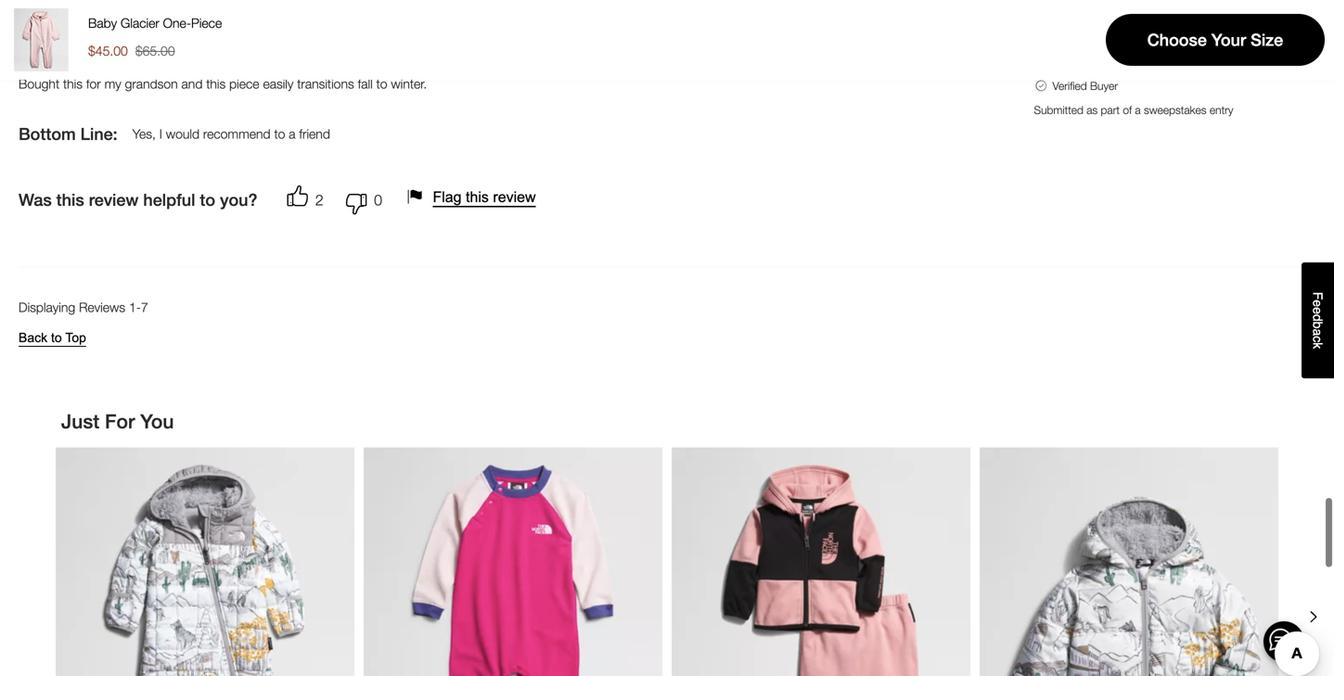 Task type: locate. For each thing, give the bounding box(es) containing it.
0 vertical spatial a
[[1135, 104, 1141, 116]]

line:
[[80, 124, 118, 144]]

review for flag
[[493, 189, 536, 205]]

a
[[1135, 104, 1141, 116], [289, 126, 296, 142], [1311, 329, 1325, 336]]

1 horizontal spatial review
[[493, 189, 536, 205]]

glacier
[[121, 15, 159, 31]]

a left friend
[[289, 126, 296, 142]]

1 vertical spatial a
[[289, 126, 296, 142]]

choose your size
[[1147, 30, 1283, 50]]

baby glacier one-piece
[[88, 15, 222, 31]]

layering
[[96, 38, 174, 65]]

friend
[[299, 126, 330, 142]]

piece left easily
[[229, 76, 259, 91]]

this right flag
[[466, 189, 489, 205]]

0
[[374, 191, 382, 209]]

a inside button
[[1311, 329, 1325, 336]]

this right "and"
[[206, 76, 226, 91]]

baby winter warm set image
[[672, 448, 970, 676]]

review inside flag this review "button"
[[493, 189, 536, 205]]

helpful
[[143, 190, 195, 210]]

for
[[105, 410, 135, 433]]

review right flag
[[493, 189, 536, 205]]

review
[[493, 189, 536, 205], [89, 190, 139, 210]]

as
[[1087, 104, 1098, 116]]

2 horizontal spatial a
[[1311, 329, 1325, 336]]

perfect layering piece
[[19, 38, 234, 65]]

ago
[[1138, 52, 1157, 65]]

you?
[[220, 190, 257, 210]]

this inside "button"
[[466, 189, 489, 205]]

verified buyer
[[1053, 79, 1118, 92]]

0 horizontal spatial a
[[289, 126, 296, 142]]

1-
[[129, 300, 141, 315]]

bought this for my grandson and this piece easily transitions fall to winter.
[[19, 76, 427, 91]]

to
[[376, 76, 387, 91], [274, 126, 285, 142], [200, 190, 215, 210], [51, 331, 62, 345]]

this left the for
[[63, 76, 83, 91]]

for
[[86, 76, 101, 91]]

2
[[315, 191, 324, 209]]

baby thermoball™ one-piece image
[[56, 448, 354, 676]]

2 vertical spatial a
[[1311, 329, 1325, 336]]

months
[[1096, 52, 1134, 65]]

bought
[[19, 76, 59, 91]]

to left top
[[51, 331, 62, 345]]

d
[[1311, 314, 1325, 322]]

buyer
[[1090, 79, 1118, 92]]

a up k
[[1311, 329, 1325, 336]]

from
[[1224, 52, 1249, 65]]

this right was
[[56, 190, 84, 210]]

your
[[1212, 30, 1246, 50]]

e up b
[[1311, 307, 1325, 314]]

displaying reviews             1-7
[[19, 300, 148, 315]]

piece
[[180, 38, 234, 65], [229, 76, 259, 91]]

my
[[104, 76, 121, 91]]

flag this review
[[433, 189, 536, 205]]

flag this review button
[[405, 186, 543, 208]]

this
[[63, 76, 83, 91], [206, 76, 226, 91], [466, 189, 489, 205], [56, 190, 84, 210]]

c
[[1311, 336, 1325, 343]]

back to top
[[19, 331, 86, 345]]

1 horizontal spatial a
[[1135, 104, 1141, 116]]

yes, i would recommend to a friend
[[132, 126, 330, 142]]

0 horizontal spatial review
[[89, 190, 139, 210]]

e
[[1311, 300, 1325, 307], [1311, 307, 1325, 314]]

displaying
[[19, 300, 75, 315]]

entry
[[1210, 104, 1233, 116]]

review left helpful
[[89, 190, 139, 210]]

easily
[[263, 76, 294, 91]]

perfect
[[19, 38, 90, 65]]

back to top button
[[19, 331, 86, 346]]

3 months ago by michelle from undisclosed
[[1087, 52, 1316, 65]]

reviews
[[79, 300, 125, 315]]

a right of
[[1135, 104, 1141, 116]]

a for f e e d b a c k
[[1311, 329, 1325, 336]]

this for flag this review
[[466, 189, 489, 205]]

f e e d b a c k button
[[1302, 263, 1334, 379]]

e up "d"
[[1311, 300, 1325, 307]]

piece down piece
[[180, 38, 234, 65]]

piece
[[191, 15, 222, 31]]

undisclosed
[[1252, 52, 1316, 65]]



Task type: describe. For each thing, give the bounding box(es) containing it.
0 vertical spatial piece
[[180, 38, 234, 65]]

one-
[[163, 15, 191, 31]]

https://images.thenorthface.com/is/image/thenorthface/nf0a84mf_rs4_hero?$color swatch$ image
[[9, 8, 72, 71]]

size
[[1251, 30, 1283, 50]]

michelle
[[1177, 52, 1220, 65]]

fall
[[358, 76, 373, 91]]

just
[[61, 410, 99, 433]]

k
[[1311, 343, 1325, 349]]

2 button
[[287, 181, 331, 219]]

0 button
[[331, 181, 390, 219]]

to left friend
[[274, 126, 285, 142]]

recommend
[[203, 126, 271, 142]]

grandson
[[125, 76, 178, 91]]

1 e from the top
[[1311, 300, 1325, 307]]

to inside button
[[51, 331, 62, 345]]

1 vertical spatial piece
[[229, 76, 259, 91]]

this for was this review helpful to you?
[[56, 190, 84, 210]]

submitted as part of a sweepstakes entry
[[1034, 104, 1233, 116]]

baby waffle base layer one-piece image
[[364, 448, 662, 676]]

just for you
[[61, 410, 174, 433]]

yes,
[[132, 126, 156, 142]]

baby
[[88, 15, 117, 31]]

3
[[1087, 52, 1093, 65]]

part
[[1101, 104, 1120, 116]]

review for was
[[89, 190, 139, 210]]

by
[[1161, 52, 1174, 65]]

sweepstakes
[[1144, 104, 1207, 116]]

would
[[166, 126, 200, 142]]

you
[[140, 410, 174, 433]]

a for yes, i would recommend to a friend
[[289, 126, 296, 142]]

was
[[19, 190, 52, 210]]

winter.
[[391, 76, 427, 91]]

baby north down hooded jacket image
[[980, 448, 1278, 676]]

choose your size button
[[1106, 14, 1325, 66]]

2 e from the top
[[1311, 307, 1325, 314]]

to right the fall
[[376, 76, 387, 91]]

b
[[1311, 322, 1325, 329]]

bottom line:
[[19, 124, 118, 144]]

f
[[1311, 292, 1325, 300]]

7
[[141, 300, 148, 315]]

i
[[159, 126, 162, 142]]

was this review helpful to you?
[[19, 190, 257, 210]]

bottom
[[19, 124, 76, 144]]

$45.00
[[88, 43, 128, 58]]

submitted
[[1034, 104, 1084, 116]]

this for bought this for my grandson and this piece easily transitions fall to winter.
[[63, 76, 83, 91]]

back
[[19, 331, 47, 345]]

top
[[65, 331, 86, 345]]

of
[[1123, 104, 1132, 116]]

to left the you?
[[200, 190, 215, 210]]

$65.00
[[135, 43, 175, 58]]

verified
[[1053, 79, 1087, 92]]

flag
[[433, 189, 462, 205]]

and
[[181, 76, 203, 91]]

next image
[[1303, 606, 1325, 628]]

transitions
[[297, 76, 354, 91]]

choose
[[1147, 30, 1207, 50]]

f e e d b a c k
[[1311, 292, 1325, 349]]



Task type: vqa. For each thing, say whether or not it's contained in the screenshot.
"Bought this for my grandson and this piece easily transitions fall to winter."
yes



